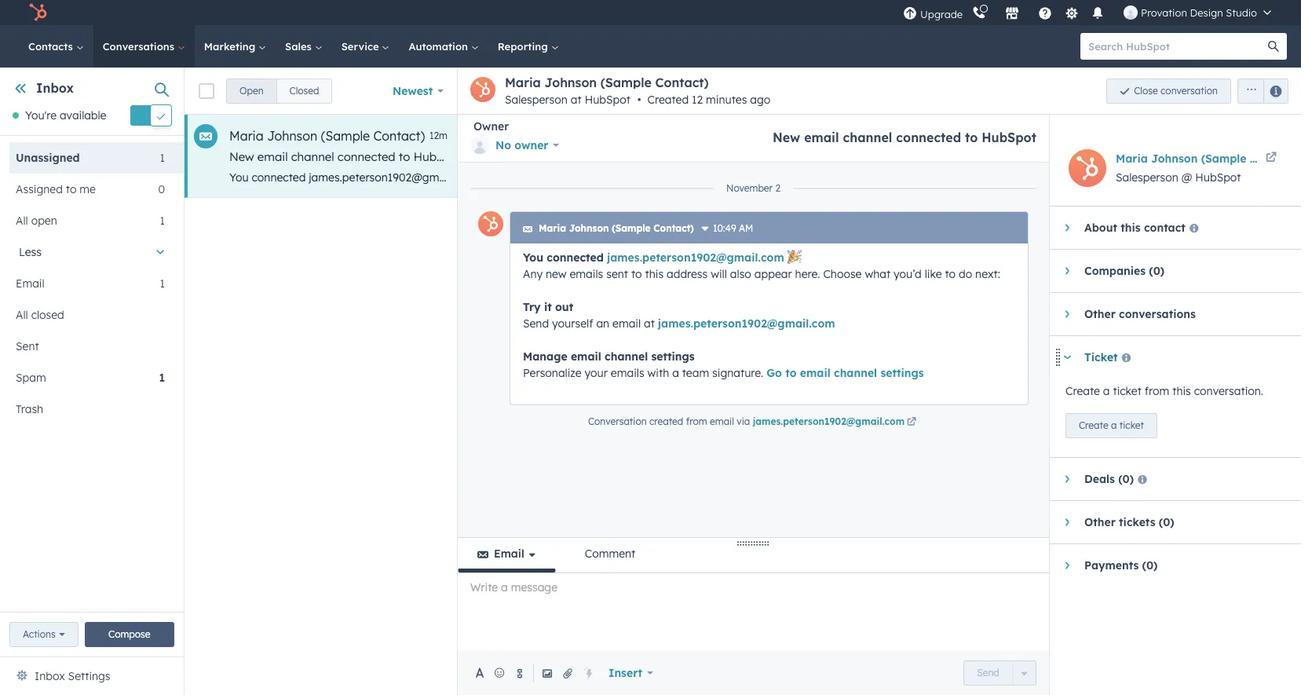 Task type: locate. For each thing, give the bounding box(es) containing it.
Open button
[[226, 78, 277, 103]]

2 vertical spatial emails
[[611, 366, 645, 380]]

1 horizontal spatial email
[[494, 547, 524, 561]]

james.peterson1902@gmail.com link up manage email channel settings personalize your emails with a team signature. go to email channel settings
[[658, 317, 835, 331]]

1 horizontal spatial appear
[[755, 267, 792, 281]]

emails
[[526, 170, 560, 185], [570, 267, 603, 281], [611, 366, 645, 380]]

johnson inside maria johnson (sample contact) 12m new email channel connected to hubspot you connected james.peterson1902@gmail.com any new emails sent to this address will also appear here. choose what you'd like to do next:  try it out send yourself an email at <a href = 'mailto:james.p
[[267, 128, 317, 144]]

out inside maria johnson (sample contact) 12m new email channel connected to hubspot you connected james.peterson1902@gmail.com any new emails sent to this address will also appear here. choose what you'd like to do next:  try it out send yourself an email at <a href = 'mailto:james.p
[[989, 170, 1006, 185]]

0 vertical spatial new
[[773, 130, 801, 145]]

caret image left deals
[[1065, 474, 1069, 484]]

link opens in a new window image
[[907, 416, 917, 430]]

contacts
[[28, 40, 76, 53]]

calling icon button
[[966, 2, 993, 23]]

create
[[1066, 384, 1100, 398], [1079, 419, 1109, 431]]

settings
[[651, 350, 695, 364], [881, 366, 924, 380]]

caret image for companies (0)
[[1065, 266, 1069, 276]]

choose
[[780, 170, 819, 185], [823, 267, 862, 281]]

try
[[960, 170, 976, 185], [523, 300, 541, 314]]

ticket up the 'create a ticket'
[[1113, 384, 1142, 398]]

contact
[[1144, 221, 1186, 235]]

other left tickets
[[1085, 515, 1116, 529]]

contact) left 12m
[[373, 128, 425, 144]]

caret image left other tickets (0)
[[1065, 518, 1069, 527]]

@
[[1182, 170, 1193, 185]]

1 horizontal spatial a
[[1103, 384, 1110, 398]]

other inside 'dropdown button'
[[1085, 515, 1116, 529]]

marketplaces image
[[1005, 7, 1020, 21]]

james.peterson1902@gmail.com inside you connected james.peterson1902@gmail.com 🎉 any new emails sent to this address will also appear here. choose what you'd like to do next:
[[607, 251, 784, 265]]

1 horizontal spatial an
[[1082, 170, 1095, 185]]

all for all closed
[[16, 308, 28, 322]]

caret image inside deals (0) dropdown button
[[1065, 474, 1069, 484]]

inbox left settings
[[35, 669, 65, 683]]

0 vertical spatial emails
[[526, 170, 560, 185]]

caret image left payments
[[1065, 561, 1069, 570]]

1 horizontal spatial send
[[977, 667, 1000, 679]]

1 for all open
[[160, 214, 165, 228]]

0 horizontal spatial what
[[822, 170, 847, 185]]

0 vertical spatial will
[[667, 170, 684, 185]]

1 vertical spatial emails
[[570, 267, 603, 281]]

1 horizontal spatial sent
[[607, 267, 628, 281]]

1 horizontal spatial group
[[1232, 78, 1289, 103]]

1 vertical spatial caret image
[[1065, 518, 1069, 527]]

0 vertical spatial address
[[623, 170, 664, 185]]

emails for connected
[[570, 267, 603, 281]]

try inside maria johnson (sample contact) 12m new email channel connected to hubspot you connected james.peterson1902@gmail.com any new emails sent to this address will also appear here. choose what you'd like to do next:  try it out send yourself an email at <a href = 'mailto:james.p
[[960, 170, 976, 185]]

2 horizontal spatial emails
[[611, 366, 645, 380]]

to
[[965, 130, 978, 145], [399, 149, 410, 164], [588, 170, 599, 185], [902, 170, 912, 185], [66, 182, 77, 197], [631, 267, 642, 281], [945, 267, 956, 281], [786, 366, 797, 380]]

1 vertical spatial it
[[544, 300, 552, 314]]

contact) up 'mailto:james.p
[[1250, 152, 1298, 166]]

sent inside maria johnson (sample contact) 12m new email channel connected to hubspot you connected james.peterson1902@gmail.com any new emails sent to this address will also appear here. choose what you'd like to do next:  try it out send yourself an email at <a href = 'mailto:james.p
[[563, 170, 585, 185]]

conversations
[[1119, 307, 1196, 321]]

1 vertical spatial you
[[523, 251, 544, 265]]

1 vertical spatial a
[[1103, 384, 1110, 398]]

at
[[571, 93, 582, 107], [1130, 170, 1141, 185], [644, 317, 655, 331]]

0 vertical spatial create
[[1066, 384, 1100, 398]]

help button
[[1032, 0, 1059, 25]]

12
[[692, 93, 703, 107]]

all left open
[[16, 214, 28, 228]]

0 vertical spatial at
[[571, 93, 582, 107]]

try down new email channel connected to hubspot
[[960, 170, 976, 185]]

connected
[[896, 130, 961, 145], [338, 149, 396, 164], [252, 170, 306, 185], [547, 251, 604, 265]]

inbox up you're available
[[36, 80, 74, 96]]

caret image inside about this contact dropdown button
[[1065, 223, 1069, 232]]

address down •
[[623, 170, 664, 185]]

it inside maria johnson (sample contact) 12m new email channel connected to hubspot you connected james.peterson1902@gmail.com any new emails sent to this address will also appear here. choose what you'd like to do next:  try it out send yourself an email at <a href = 'mailto:james.p
[[979, 170, 986, 185]]

0 horizontal spatial try
[[523, 300, 541, 314]]

you're available image
[[13, 112, 19, 119]]

2 horizontal spatial send
[[1009, 170, 1035, 185]]

closed
[[31, 308, 64, 322]]

caret image
[[1065, 266, 1069, 276], [1065, 518, 1069, 527]]

via
[[737, 416, 750, 427]]

james.peterson1902@gmail.com down more info image
[[607, 251, 784, 265]]

1 for email
[[160, 277, 165, 291]]

a for create a ticket from this conversation.
[[1103, 384, 1110, 398]]

email inside 'try it out send yourself an email at james.peterson1902@gmail.com'
[[613, 317, 641, 331]]

will
[[667, 170, 684, 185], [711, 267, 727, 281]]

1
[[160, 151, 165, 165], [160, 214, 165, 228], [160, 277, 165, 291], [159, 371, 165, 385]]

2 horizontal spatial a
[[1111, 419, 1117, 431]]

0 horizontal spatial choose
[[780, 170, 819, 185]]

1 vertical spatial an
[[596, 317, 610, 331]]

0 vertical spatial settings
[[651, 350, 695, 364]]

(0) for deals (0)
[[1119, 472, 1134, 486]]

help image
[[1038, 7, 1053, 21]]

other for other tickets (0)
[[1085, 515, 1116, 529]]

at left '<a'
[[1130, 170, 1141, 185]]

caret image
[[1065, 223, 1069, 232], [1065, 309, 1069, 319], [1063, 355, 1072, 359], [1065, 474, 1069, 484], [1065, 561, 1069, 570]]

any inside you connected james.peterson1902@gmail.com 🎉 any new emails sent to this address will also appear here. choose what you'd like to do next:
[[523, 267, 543, 281]]

0
[[158, 182, 165, 197]]

new
[[773, 130, 801, 145], [229, 149, 254, 164]]

november
[[726, 182, 773, 194]]

you're
[[25, 109, 57, 123]]

1 horizontal spatial new
[[773, 130, 801, 145]]

1 vertical spatial send
[[523, 317, 549, 331]]

also up more info image
[[687, 170, 708, 185]]

1 vertical spatial like
[[925, 267, 942, 281]]

0 vertical spatial other
[[1085, 307, 1116, 321]]

here. inside you connected james.peterson1902@gmail.com 🎉 any new emails sent to this address will also appear here. choose what you'd like to do next:
[[795, 267, 820, 281]]

spam
[[16, 371, 46, 385]]

1 vertical spatial create
[[1079, 419, 1109, 431]]

ticket inside button
[[1120, 419, 1144, 431]]

do
[[916, 170, 929, 185], [959, 267, 973, 281]]

0 vertical spatial ticket
[[1113, 384, 1142, 398]]

1 vertical spatial all
[[16, 308, 28, 322]]

0 horizontal spatial yourself
[[552, 317, 593, 331]]

appear left 2
[[711, 170, 749, 185]]

0 horizontal spatial address
[[623, 170, 664, 185]]

2 vertical spatial send
[[977, 667, 1000, 679]]

0 horizontal spatial new
[[229, 149, 254, 164]]

here. inside maria johnson (sample contact) 12m new email channel connected to hubspot you connected james.peterson1902@gmail.com any new emails sent to this address will also appear here. choose what you'd like to do next:  try it out send yourself an email at <a href = 'mailto:james.p
[[752, 170, 777, 185]]

tickets
[[1119, 515, 1156, 529]]

(0) right deals
[[1119, 472, 1134, 486]]

2 caret image from the top
[[1065, 518, 1069, 527]]

0 vertical spatial appear
[[711, 170, 749, 185]]

0 horizontal spatial you'd
[[850, 170, 878, 185]]

0 vertical spatial out
[[989, 170, 1006, 185]]

create up deals
[[1079, 419, 1109, 431]]

any
[[480, 170, 499, 185], [523, 267, 543, 281]]

2 vertical spatial at
[[644, 317, 655, 331]]

a up deals (0)
[[1111, 419, 1117, 431]]

new down open button
[[229, 149, 254, 164]]

main content containing maria johnson (sample contact)
[[185, 68, 1301, 695]]

address up 'try it out send yourself an email at james.peterson1902@gmail.com'
[[667, 267, 708, 281]]

group down search image
[[1232, 78, 1289, 103]]

email inside button
[[494, 547, 524, 561]]

main content
[[185, 68, 1301, 695]]

caret image left about
[[1065, 223, 1069, 232]]

group
[[226, 78, 333, 103], [1232, 78, 1289, 103]]

created
[[650, 416, 684, 427]]

choose inside maria johnson (sample contact) 12m new email channel connected to hubspot you connected james.peterson1902@gmail.com any new emails sent to this address will also appear here. choose what you'd like to do next:  try it out send yourself an email at <a href = 'mailto:james.p
[[780, 170, 819, 185]]

1 horizontal spatial from
[[1145, 384, 1170, 398]]

0 horizontal spatial emails
[[526, 170, 560, 185]]

at inside 'try it out send yourself an email at james.peterson1902@gmail.com'
[[644, 317, 655, 331]]

maria johnson (sample contact) link
[[1116, 149, 1298, 168]]

1 vertical spatial any
[[523, 267, 543, 281]]

address
[[623, 170, 664, 185], [667, 267, 708, 281]]

automation link
[[399, 25, 488, 68]]

0 horizontal spatial it
[[544, 300, 552, 314]]

a right with
[[672, 366, 679, 380]]

all closed
[[16, 308, 64, 322]]

0 horizontal spatial an
[[596, 317, 610, 331]]

0 vertical spatial sent
[[563, 170, 585, 185]]

1 vertical spatial choose
[[823, 267, 862, 281]]

1 vertical spatial what
[[865, 267, 891, 281]]

10:49 am
[[713, 222, 753, 234]]

contact) inside maria johnson (sample contact) salesperson at hubspot • created 12 minutes ago
[[656, 75, 709, 90]]

caret image left other conversations
[[1065, 309, 1069, 319]]

1 horizontal spatial yourself
[[1038, 170, 1079, 185]]

appear inside you connected james.peterson1902@gmail.com 🎉 any new emails sent to this address will also appear here. choose what you'd like to do next:
[[755, 267, 792, 281]]

1 vertical spatial you'd
[[894, 267, 922, 281]]

all inside all closed button
[[16, 308, 28, 322]]

(sample up 'mailto:james.p
[[1201, 152, 1247, 166]]

1 group from the left
[[226, 78, 333, 103]]

2 vertical spatial a
[[1111, 419, 1117, 431]]

(0) right tickets
[[1159, 515, 1175, 529]]

1 horizontal spatial new
[[546, 267, 567, 281]]

owner
[[515, 138, 549, 152]]

at up with
[[644, 317, 655, 331]]

james.peterson1902@gmail.com up manage email channel settings personalize your emails with a team signature. go to email channel settings
[[658, 317, 835, 331]]

hubspot link
[[19, 3, 59, 22]]

create down ticket
[[1066, 384, 1100, 398]]

create inside "create a ticket" button
[[1079, 419, 1109, 431]]

1 horizontal spatial like
[[925, 267, 942, 281]]

november 2
[[726, 182, 781, 194]]

what inside maria johnson (sample contact) 12m new email channel connected to hubspot you connected james.peterson1902@gmail.com any new emails sent to this address will also appear here. choose what you'd like to do next:  try it out send yourself an email at <a href = 'mailto:james.p
[[822, 170, 847, 185]]

from right created
[[686, 416, 707, 427]]

new up 2
[[773, 130, 801, 145]]

like inside maria johnson (sample contact) 12m new email channel connected to hubspot you connected james.peterson1902@gmail.com any new emails sent to this address will also appear here. choose what you'd like to do next:  try it out send yourself an email at <a href = 'mailto:james.p
[[881, 170, 899, 185]]

caret image inside 'companies (0)' dropdown button
[[1065, 266, 1069, 276]]

1 horizontal spatial it
[[979, 170, 986, 185]]

1 vertical spatial appear
[[755, 267, 792, 281]]

send inside "button"
[[977, 667, 1000, 679]]

conversations
[[103, 40, 177, 53]]

0 horizontal spatial salesperson
[[505, 93, 568, 107]]

(sample down closed button
[[321, 128, 370, 144]]

0 vertical spatial do
[[916, 170, 929, 185]]

an
[[1082, 170, 1095, 185], [596, 317, 610, 331]]

1 horizontal spatial emails
[[570, 267, 603, 281]]

1 vertical spatial james.peterson1902@gmail.com link
[[658, 317, 835, 331]]

calling icon image
[[972, 6, 987, 20]]

1 vertical spatial sent
[[607, 267, 628, 281]]

2 vertical spatial james.peterson1902@gmail.com link
[[753, 416, 919, 430]]

settings image
[[1065, 7, 1079, 21]]

emails inside manage email channel settings personalize your emails with a team signature. go to email channel settings
[[611, 366, 645, 380]]

0 vertical spatial you
[[229, 170, 249, 185]]

close conversation
[[1134, 84, 1218, 96]]

try it out send yourself an email at james.peterson1902@gmail.com
[[523, 300, 835, 331]]

try inside 'try it out send yourself an email at james.peterson1902@gmail.com'
[[523, 300, 541, 314]]

link opens in a new window image
[[907, 418, 917, 427]]

at left •
[[571, 93, 582, 107]]

james.peterson1902@gmail.com down 12m
[[309, 170, 477, 185]]

reporting
[[498, 40, 551, 53]]

conversations link
[[93, 25, 195, 68]]

a inside button
[[1111, 419, 1117, 431]]

closed
[[289, 84, 319, 96]]

contact) up created
[[656, 75, 709, 90]]

search image
[[1269, 41, 1280, 52]]

0 vertical spatial it
[[979, 170, 986, 185]]

new email channel connected to hubspot
[[773, 130, 1037, 145]]

create a ticket button
[[1066, 413, 1158, 438]]

1 for spam
[[159, 371, 165, 385]]

it inside 'try it out send yourself an email at james.peterson1902@gmail.com'
[[544, 300, 552, 314]]

insert button
[[598, 657, 664, 689]]

appear inside maria johnson (sample contact) 12m new email channel connected to hubspot you connected james.peterson1902@gmail.com any new emails sent to this address will also appear here. choose what you'd like to do next:  try it out send yourself an email at <a href = 'mailto:james.p
[[711, 170, 749, 185]]

hubspot inside maria johnson (sample contact) 12m new email channel connected to hubspot you connected james.peterson1902@gmail.com any new emails sent to this address will also appear here. choose what you'd like to do next:  try it out send yourself an email at <a href = 'mailto:james.p
[[414, 149, 463, 164]]

create for create a ticket
[[1079, 419, 1109, 431]]

0 horizontal spatial do
[[916, 170, 929, 185]]

1 horizontal spatial try
[[960, 170, 976, 185]]

actions
[[23, 628, 55, 640]]

1 vertical spatial at
[[1130, 170, 1141, 185]]

appear down 🎉
[[755, 267, 792, 281]]

reporting link
[[488, 25, 568, 68]]

open
[[240, 84, 264, 96]]

other tickets (0)
[[1085, 515, 1175, 529]]

caret image left companies
[[1065, 266, 1069, 276]]

settings
[[68, 669, 110, 683]]

1 vertical spatial settings
[[881, 366, 924, 380]]

1 horizontal spatial any
[[523, 267, 543, 281]]

companies
[[1085, 264, 1146, 278]]

caret image inside "other tickets (0)" 'dropdown button'
[[1065, 518, 1069, 527]]

1 vertical spatial out
[[555, 300, 574, 314]]

0 vertical spatial new
[[502, 170, 523, 185]]

1 horizontal spatial will
[[711, 267, 727, 281]]

(0) right companies
[[1149, 264, 1165, 278]]

all left closed
[[16, 308, 28, 322]]

maria
[[505, 75, 541, 90], [229, 128, 264, 144], [1116, 152, 1148, 166], [539, 222, 566, 234]]

deals (0)
[[1085, 472, 1134, 486]]

a inside manage email channel settings personalize your emails with a team signature. go to email channel settings
[[672, 366, 679, 380]]

any inside maria johnson (sample contact) 12m new email channel connected to hubspot you connected james.peterson1902@gmail.com any new emails sent to this address will also appear here. choose what you'd like to do next:  try it out send yourself an email at <a href = 'mailto:james.p
[[480, 170, 499, 185]]

1 vertical spatial from
[[686, 416, 707, 427]]

address inside you connected james.peterson1902@gmail.com 🎉 any new emails sent to this address will also appear here. choose what you'd like to do next:
[[667, 267, 708, 281]]

all
[[16, 214, 28, 228], [16, 308, 28, 322]]

0 horizontal spatial you
[[229, 170, 249, 185]]

(sample up •
[[601, 75, 652, 90]]

an up your
[[596, 317, 610, 331]]

what inside you connected james.peterson1902@gmail.com 🎉 any new emails sent to this address will also appear here. choose what you'd like to do next:
[[865, 267, 891, 281]]

caret image for other tickets (0)
[[1065, 518, 1069, 527]]

johnson
[[545, 75, 597, 90], [267, 128, 317, 144], [1152, 152, 1198, 166], [569, 222, 609, 234]]

email
[[16, 277, 44, 291], [494, 547, 524, 561]]

0 horizontal spatial like
[[881, 170, 899, 185]]

personalize
[[523, 366, 582, 380]]

from down ticket 'dropdown button'
[[1145, 384, 1170, 398]]

also down am
[[730, 267, 752, 281]]

1 vertical spatial next:
[[976, 267, 1001, 281]]

1 other from the top
[[1085, 307, 1116, 321]]

james.peterson1902@gmail.com link down go to email channel settings link
[[753, 416, 919, 430]]

signature.
[[712, 366, 764, 380]]

0 vertical spatial maria johnson (sample contact)
[[1116, 152, 1298, 166]]

settings up with
[[651, 350, 695, 364]]

Closed button
[[276, 78, 333, 103]]

service
[[341, 40, 382, 53]]

like
[[881, 170, 899, 185], [925, 267, 942, 281]]

you connected james.peterson1902@gmail.com 🎉 any new emails sent to this address will also appear here. choose what you'd like to do next:
[[523, 251, 1001, 281]]

1 vertical spatial new
[[546, 267, 567, 281]]

caret image inside ticket 'dropdown button'
[[1063, 355, 1072, 359]]

a for create a ticket
[[1111, 419, 1117, 431]]

will left november
[[667, 170, 684, 185]]

caret image left ticket
[[1063, 355, 1072, 359]]

2 all from the top
[[16, 308, 28, 322]]

0 vertical spatial choose
[[780, 170, 819, 185]]

sales link
[[276, 25, 332, 68]]

0 vertical spatial you'd
[[850, 170, 878, 185]]

1 horizontal spatial address
[[667, 267, 708, 281]]

0 horizontal spatial maria johnson (sample contact)
[[539, 222, 694, 234]]

0 vertical spatial any
[[480, 170, 499, 185]]

ago
[[750, 93, 771, 107]]

salesperson up owner
[[505, 93, 568, 107]]

2 other from the top
[[1085, 515, 1116, 529]]

1 caret image from the top
[[1065, 266, 1069, 276]]

also inside maria johnson (sample contact) 12m new email channel connected to hubspot you connected james.peterson1902@gmail.com any new emails sent to this address will also appear here. choose what you'd like to do next:  try it out send yourself an email at <a href = 'mailto:james.p
[[687, 170, 708, 185]]

(0) inside dropdown button
[[1149, 264, 1165, 278]]

1 all from the top
[[16, 214, 28, 228]]

emails inside you connected james.peterson1902@gmail.com 🎉 any new emails sent to this address will also appear here. choose what you'd like to do next:
[[570, 267, 603, 281]]

this inside maria johnson (sample contact) 12m new email channel connected to hubspot you connected james.peterson1902@gmail.com any new emails sent to this address will also appear here. choose what you'd like to do next:  try it out send yourself an email at <a href = 'mailto:james.p
[[602, 170, 620, 185]]

next: inside you connected james.peterson1902@gmail.com 🎉 any new emails sent to this address will also appear here. choose what you'd like to do next:
[[976, 267, 1001, 281]]

will down 10:49
[[711, 267, 727, 281]]

0 vertical spatial like
[[881, 170, 899, 185]]

emails for email
[[611, 366, 645, 380]]

settings up link opens in a new window icon at the right of the page
[[881, 366, 924, 380]]

an up about
[[1082, 170, 1095, 185]]

2 horizontal spatial at
[[1130, 170, 1141, 185]]

will inside maria johnson (sample contact) 12m new email channel connected to hubspot you connected james.peterson1902@gmail.com any new emails sent to this address will also appear here. choose what you'd like to do next:  try it out send yourself an email at <a href = 'mailto:james.p
[[667, 170, 684, 185]]

from
[[1145, 384, 1170, 398], [686, 416, 707, 427]]

send inside maria johnson (sample contact) 12m new email channel connected to hubspot you connected james.peterson1902@gmail.com any new emails sent to this address will also appear here. choose what you'd like to do next:  try it out send yourself an email at <a href = 'mailto:james.p
[[1009, 170, 1035, 185]]

hubspot image
[[28, 3, 47, 22]]

1 horizontal spatial what
[[865, 267, 891, 281]]

choose inside you connected james.peterson1902@gmail.com 🎉 any new emails sent to this address will also appear here. choose what you'd like to do next:
[[823, 267, 862, 281]]

you inside maria johnson (sample contact) 12m new email channel connected to hubspot you connected james.peterson1902@gmail.com any new emails sent to this address will also appear here. choose what you'd like to do next:  try it out send yourself an email at <a href = 'mailto:james.p
[[229, 170, 249, 185]]

1 vertical spatial email
[[494, 547, 524, 561]]

0 vertical spatial inbox
[[36, 80, 74, 96]]

unassigned
[[16, 151, 80, 165]]

0 vertical spatial next:
[[932, 170, 957, 185]]

other inside "dropdown button"
[[1085, 307, 1116, 321]]

am
[[739, 222, 753, 234]]

(sample inside maria johnson (sample contact) 12m new email channel connected to hubspot you connected james.peterson1902@gmail.com any new emails sent to this address will also appear here. choose what you'd like to do next:  try it out send yourself an email at <a href = 'mailto:james.p
[[321, 128, 370, 144]]

0 horizontal spatial next:
[[932, 170, 957, 185]]

this inside you connected james.peterson1902@gmail.com 🎉 any new emails sent to this address will also appear here. choose what you'd like to do next:
[[645, 267, 664, 281]]

send inside 'try it out send yourself an email at james.peterson1902@gmail.com'
[[523, 317, 549, 331]]

try up manage
[[523, 300, 541, 314]]

out inside 'try it out send yourself an email at james.peterson1902@gmail.com'
[[555, 300, 574, 314]]

menu
[[902, 0, 1283, 25]]

a down ticket
[[1103, 384, 1110, 398]]

next: inside maria johnson (sample contact) 12m new email channel connected to hubspot you connected james.peterson1902@gmail.com any new emails sent to this address will also appear here. choose what you'd like to do next:  try it out send yourself an email at <a href = 'mailto:james.p
[[932, 170, 957, 185]]

settings link
[[1062, 4, 1082, 21]]

address inside maria johnson (sample contact) 12m new email channel connected to hubspot you connected james.peterson1902@gmail.com any new emails sent to this address will also appear here. choose what you'd like to do next:  try it out send yourself an email at <a href = 'mailto:james.p
[[623, 170, 664, 185]]

email
[[804, 130, 839, 145], [258, 149, 288, 164], [1099, 170, 1127, 185], [613, 317, 641, 331], [571, 350, 602, 364], [800, 366, 831, 380], [710, 416, 734, 427]]

0 vertical spatial all
[[16, 214, 28, 228]]

newest button
[[383, 75, 454, 106]]

group down sales on the top of the page
[[226, 78, 333, 103]]

0 vertical spatial a
[[672, 366, 679, 380]]

other conversations
[[1085, 307, 1196, 321]]

caret image for about this contact
[[1065, 223, 1069, 232]]

ticket down create a ticket from this conversation.
[[1120, 419, 1144, 431]]

group containing open
[[226, 78, 333, 103]]

0 horizontal spatial out
[[555, 300, 574, 314]]

salesperson left =
[[1116, 170, 1179, 185]]

james.peterson1902@gmail.com link down more info image
[[607, 251, 784, 265]]

other up ticket
[[1085, 307, 1116, 321]]

(0) right payments
[[1143, 558, 1158, 573]]

1 horizontal spatial here.
[[795, 267, 820, 281]]

it
[[979, 170, 986, 185], [544, 300, 552, 314]]

1 vertical spatial ticket
[[1120, 419, 1144, 431]]

sent button
[[9, 331, 165, 362]]



Task type: vqa. For each thing, say whether or not it's contained in the screenshot.
bottommost maria johnson (sample contact)
yes



Task type: describe. For each thing, give the bounding box(es) containing it.
team
[[682, 366, 709, 380]]

1 horizontal spatial maria johnson (sample contact)
[[1116, 152, 1298, 166]]

yourself inside 'try it out send yourself an email at james.peterson1902@gmail.com'
[[552, 317, 593, 331]]

close conversation button
[[1107, 78, 1232, 103]]

like inside you connected james.peterson1902@gmail.com 🎉 any new emails sent to this address will also appear here. choose what you'd like to do next:
[[925, 267, 942, 281]]

minutes
[[706, 93, 747, 107]]

new inside maria johnson (sample contact) 12m new email channel connected to hubspot you connected james.peterson1902@gmail.com any new emails sent to this address will also appear here. choose what you'd like to do next:  try it out send yourself an email at <a href = 'mailto:james.p
[[502, 170, 523, 185]]

insert
[[609, 666, 643, 680]]

upgrade
[[921, 7, 963, 20]]

you'd inside maria johnson (sample contact) 12m new email channel connected to hubspot you connected james.peterson1902@gmail.com any new emails sent to this address will also appear here. choose what you'd like to do next:  try it out send yourself an email at <a href = 'mailto:james.p
[[850, 170, 878, 185]]

ticket for create a ticket
[[1120, 419, 1144, 431]]

inbox settings link
[[35, 667, 110, 686]]

to inside manage email channel settings personalize your emails with a team signature. go to email channel settings
[[786, 366, 797, 380]]

comment
[[585, 547, 636, 561]]

maria johnson (sample contact) 12m new email channel connected to hubspot you connected james.peterson1902@gmail.com any new emails sent to this address will also appear here. choose what you'd like to do next:  try it out send yourself an email at <a href = 'mailto:james.p
[[229, 128, 1270, 185]]

james.peterson1902@gmail.com inside maria johnson (sample contact) 12m new email channel connected to hubspot you connected james.peterson1902@gmail.com any new emails sent to this address will also appear here. choose what you'd like to do next:  try it out send yourself an email at <a href = 'mailto:james.p
[[309, 170, 477, 185]]

=
[[1183, 170, 1189, 185]]

caret image for deals (0)
[[1065, 474, 1069, 484]]

james.peterson1902@gmail.com down go to email channel settings link
[[753, 416, 905, 427]]

2 group from the left
[[1232, 78, 1289, 103]]

10:49
[[713, 222, 736, 234]]

also inside you connected james.peterson1902@gmail.com 🎉 any new emails sent to this address will also appear here. choose what you'd like to do next:
[[730, 267, 752, 281]]

search button
[[1261, 33, 1287, 60]]

1 vertical spatial maria johnson (sample contact)
[[539, 222, 694, 234]]

0 horizontal spatial from
[[686, 416, 707, 427]]

ticket button
[[1050, 336, 1286, 379]]

notifications image
[[1091, 7, 1105, 21]]

all for all open
[[16, 214, 28, 228]]

trash button
[[9, 394, 165, 425]]

conversation
[[1161, 84, 1218, 96]]

provation design studio
[[1141, 6, 1258, 19]]

0 vertical spatial from
[[1145, 384, 1170, 398]]

design
[[1190, 6, 1224, 19]]

contacts link
[[19, 25, 93, 68]]

1 for unassigned
[[160, 151, 165, 165]]

this inside dropdown button
[[1121, 221, 1141, 235]]

more info image
[[701, 225, 710, 234]]

0 horizontal spatial settings
[[651, 350, 695, 364]]

email button
[[458, 538, 556, 573]]

created
[[648, 93, 689, 107]]

0 horizontal spatial email
[[16, 277, 44, 291]]

do inside maria johnson (sample contact) 12m new email channel connected to hubspot you connected james.peterson1902@gmail.com any new emails sent to this address will also appear here. choose what you'd like to do next:  try it out send yourself an email at <a href = 'mailto:james.p
[[916, 170, 929, 185]]

manage email channel settings personalize your emails with a team signature. go to email channel settings
[[523, 350, 924, 380]]

available
[[60, 109, 106, 123]]

marketing
[[204, 40, 258, 53]]

new email channel connected to hubspot heading
[[773, 130, 1037, 145]]

you'd inside you connected james.peterson1902@gmail.com 🎉 any new emails sent to this address will also appear here. choose what you'd like to do next:
[[894, 267, 922, 281]]

maria johnson (sample contact) salesperson at hubspot • created 12 minutes ago
[[505, 75, 771, 107]]

james.peterson1902@gmail.com inside 'try it out send yourself an email at james.peterson1902@gmail.com'
[[658, 317, 835, 331]]

salesperson @ hubspot
[[1116, 170, 1241, 185]]

hubspot inside maria johnson (sample contact) salesperson at hubspot • created 12 minutes ago
[[585, 93, 631, 107]]

go
[[767, 366, 782, 380]]

compose button
[[85, 622, 174, 647]]

0 vertical spatial james.peterson1902@gmail.com link
[[607, 251, 784, 265]]

deals (0) button
[[1050, 458, 1286, 500]]

sent inside you connected james.peterson1902@gmail.com 🎉 any new emails sent to this address will also appear here. choose what you'd like to do next:
[[607, 267, 628, 281]]

new inside you connected james.peterson1902@gmail.com 🎉 any new emails sent to this address will also appear here. choose what you'd like to do next:
[[546, 267, 567, 281]]

payments (0) button
[[1050, 544, 1286, 587]]

send button
[[964, 661, 1013, 686]]

connected inside you connected james.peterson1902@gmail.com 🎉 any new emails sent to this address will also appear here. choose what you'd like to do next:
[[547, 251, 604, 265]]

all closed button
[[9, 300, 165, 331]]

emails inside maria johnson (sample contact) 12m new email channel connected to hubspot you connected james.peterson1902@gmail.com any new emails sent to this address will also appear here. choose what you'd like to do next:  try it out send yourself an email at <a href = 'mailto:james.p
[[526, 170, 560, 185]]

no owner
[[496, 138, 549, 152]]

inbox for inbox settings
[[35, 669, 65, 683]]

maria inside maria johnson (sample contact) salesperson at hubspot • created 12 minutes ago
[[505, 75, 541, 90]]

payments (0)
[[1085, 558, 1158, 573]]

companies (0)
[[1085, 264, 1165, 278]]

upgrade image
[[903, 7, 917, 21]]

johnson inside maria johnson (sample contact) salesperson at hubspot • created 12 minutes ago
[[545, 75, 597, 90]]

•
[[638, 93, 641, 107]]

'mailto:james.p
[[1192, 170, 1270, 185]]

(0) for companies (0)
[[1149, 264, 1165, 278]]

ticket
[[1085, 350, 1118, 364]]

compose
[[108, 628, 151, 640]]

channel inside maria johnson (sample contact) 12m new email channel connected to hubspot you connected james.peterson1902@gmail.com any new emails sent to this address will also appear here. choose what you'd like to do next:  try it out send yourself an email at <a href = 'mailto:james.p
[[291, 149, 334, 164]]

new inside maria johnson (sample contact) 12m new email channel connected to hubspot you connected james.peterson1902@gmail.com any new emails sent to this address will also appear here. choose what you'd like to do next:  try it out send yourself an email at <a href = 'mailto:james.p
[[229, 149, 254, 164]]

james peterson image
[[1124, 5, 1138, 20]]

all open
[[16, 214, 57, 228]]

caret image for ticket
[[1063, 355, 1072, 359]]

1 horizontal spatial settings
[[881, 366, 924, 380]]

email from maria johnson (sample contact) with subject new email channel connected to hubspot row
[[185, 115, 1270, 198]]

manage
[[523, 350, 568, 364]]

provation design studio button
[[1115, 0, 1281, 25]]

studio
[[1226, 6, 1258, 19]]

create a ticket from this conversation.
[[1066, 384, 1264, 398]]

automation
[[409, 40, 471, 53]]

trash
[[16, 402, 43, 417]]

🎉
[[788, 251, 802, 265]]

caret image inside the payments (0) dropdown button
[[1065, 561, 1069, 570]]

you inside you connected james.peterson1902@gmail.com 🎉 any new emails sent to this address will also appear here. choose what you'd like to do next:
[[523, 251, 544, 265]]

will inside you connected james.peterson1902@gmail.com 🎉 any new emails sent to this address will also appear here. choose what you'd like to do next:
[[711, 267, 727, 281]]

salesperson inside maria johnson (sample contact) salesperson at hubspot • created 12 minutes ago
[[505, 93, 568, 107]]

your
[[585, 366, 608, 380]]

send group
[[964, 661, 1037, 686]]

about this contact
[[1085, 221, 1186, 235]]

less
[[19, 245, 42, 259]]

conversation created from email via
[[588, 416, 753, 427]]

caret image inside other conversations "dropdown button"
[[1065, 309, 1069, 319]]

create a ticket
[[1079, 419, 1144, 431]]

an inside maria johnson (sample contact) 12m new email channel connected to hubspot you connected james.peterson1902@gmail.com any new emails sent to this address will also appear here. choose what you'd like to do next:  try it out send yourself an email at <a href = 'mailto:james.p
[[1082, 170, 1095, 185]]

do inside you connected james.peterson1902@gmail.com 🎉 any new emails sent to this address will also appear here. choose what you'd like to do next:
[[959, 267, 973, 281]]

other tickets (0) button
[[1050, 501, 1286, 544]]

other for other conversations
[[1085, 307, 1116, 321]]

about
[[1085, 221, 1118, 235]]

conversation
[[588, 416, 647, 427]]

sent
[[16, 340, 39, 354]]

maria inside maria johnson (sample contact) 12m new email channel connected to hubspot you connected james.peterson1902@gmail.com any new emails sent to this address will also appear here. choose what you'd like to do next:  try it out send yourself an email at <a href = 'mailto:james.p
[[229, 128, 264, 144]]

assigned
[[16, 182, 63, 197]]

close
[[1134, 84, 1158, 96]]

contact) inside maria johnson (sample contact) 12m new email channel connected to hubspot you connected james.peterson1902@gmail.com any new emails sent to this address will also appear here. choose what you'd like to do next:  try it out send yourself an email at <a href = 'mailto:james.p
[[373, 128, 425, 144]]

me
[[80, 182, 96, 197]]

<a
[[1144, 170, 1156, 185]]

you're available
[[25, 109, 106, 123]]

contact) left more info image
[[654, 222, 694, 234]]

yourself inside maria johnson (sample contact) 12m new email channel connected to hubspot you connected james.peterson1902@gmail.com any new emails sent to this address will also appear here. choose what you'd like to do next:  try it out send yourself an email at <a href = 'mailto:james.p
[[1038, 170, 1079, 185]]

inbox settings
[[35, 669, 110, 683]]

(0) inside 'dropdown button'
[[1159, 515, 1175, 529]]

with
[[648, 366, 669, 380]]

menu containing provation design studio
[[902, 0, 1283, 25]]

provation
[[1141, 6, 1188, 19]]

Search HubSpot search field
[[1081, 33, 1273, 60]]

ticket for create a ticket from this conversation.
[[1113, 384, 1142, 398]]

about this contact button
[[1050, 207, 1286, 249]]

at inside maria johnson (sample contact) salesperson at hubspot • created 12 minutes ago
[[571, 93, 582, 107]]

no
[[496, 138, 511, 152]]

1 horizontal spatial salesperson
[[1116, 170, 1179, 185]]

marketplaces button
[[996, 0, 1029, 25]]

go to email channel settings link
[[767, 366, 924, 380]]

href
[[1159, 170, 1180, 185]]

create for create a ticket from this conversation.
[[1066, 384, 1100, 398]]

assigned to me
[[16, 182, 96, 197]]

comment button
[[565, 538, 655, 573]]

(sample left more info image
[[612, 222, 651, 234]]

(sample inside maria johnson (sample contact) salesperson at hubspot • created 12 minutes ago
[[601, 75, 652, 90]]

an inside 'try it out send yourself an email at james.peterson1902@gmail.com'
[[596, 317, 610, 331]]

open
[[31, 214, 57, 228]]

(0) for payments (0)
[[1143, 558, 1158, 573]]

at inside maria johnson (sample contact) 12m new email channel connected to hubspot you connected james.peterson1902@gmail.com any new emails sent to this address will also appear here. choose what you'd like to do next:  try it out send yourself an email at <a href = 'mailto:james.p
[[1130, 170, 1141, 185]]

inbox for inbox
[[36, 80, 74, 96]]

newest
[[393, 84, 433, 98]]

marketing link
[[195, 25, 276, 68]]

contact) inside maria johnson (sample contact) link
[[1250, 152, 1298, 166]]



